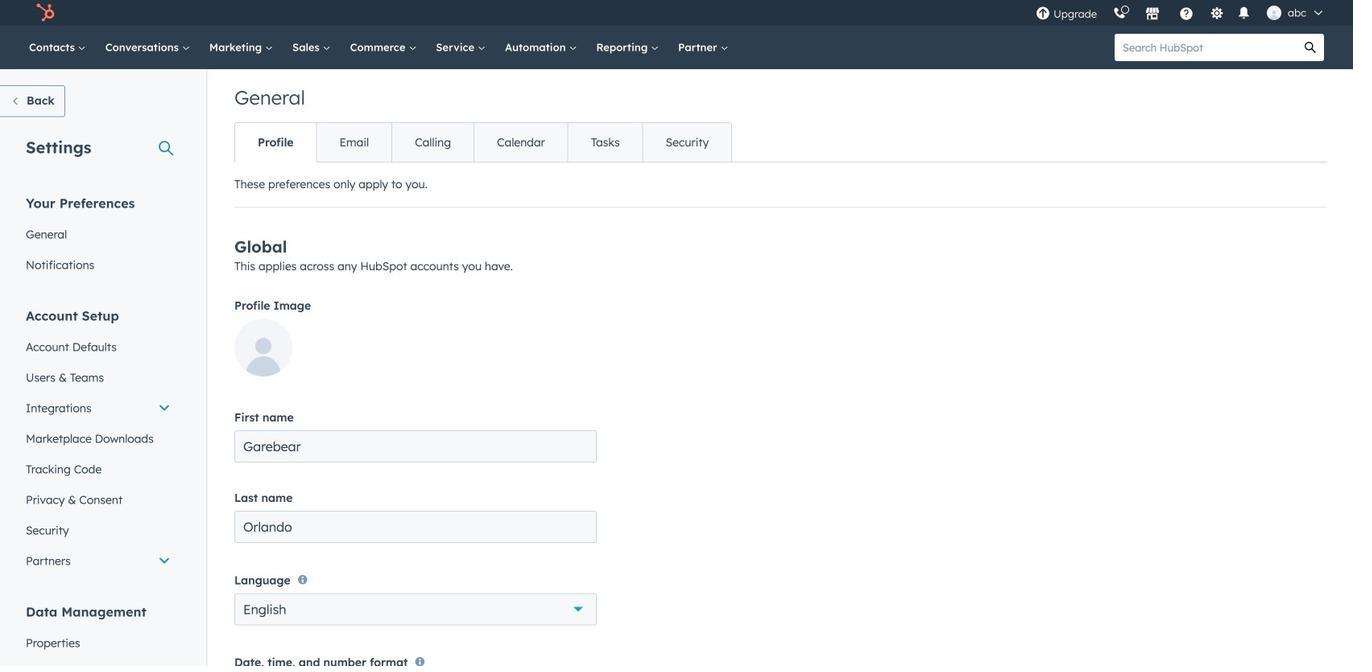Task type: vqa. For each thing, say whether or not it's contained in the screenshot.
(1)
no



Task type: locate. For each thing, give the bounding box(es) containing it.
None text field
[[234, 431, 597, 463]]

garebear orlando image
[[1267, 6, 1281, 20]]

data management element
[[16, 604, 180, 667]]

marketplaces image
[[1145, 7, 1160, 22]]

your preferences element
[[16, 195, 180, 281]]

None text field
[[234, 511, 597, 544]]

Search HubSpot search field
[[1115, 34, 1297, 61]]

navigation
[[234, 122, 732, 163]]

account setup element
[[16, 307, 180, 577]]

menu
[[1028, 0, 1334, 26]]



